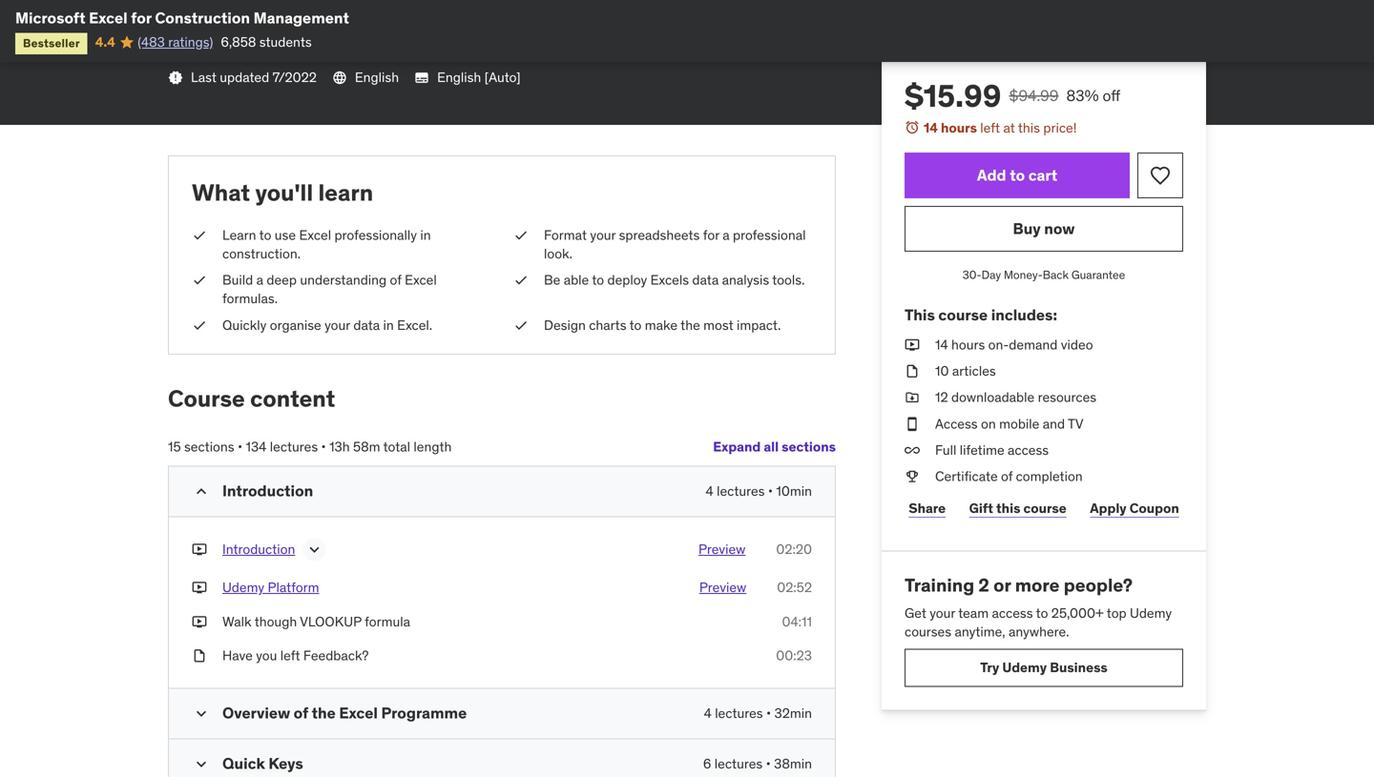 Task type: locate. For each thing, give the bounding box(es) containing it.
1 horizontal spatial 4.4
[[248, 13, 268, 31]]

preview down "4 lectures • 10min"
[[699, 541, 746, 559]]

of
[[390, 272, 402, 289], [1001, 468, 1013, 485], [294, 704, 308, 723]]

• left 134
[[238, 438, 243, 456]]

udemy right top on the right bottom of the page
[[1130, 605, 1172, 622]]

1 vertical spatial introduction
[[222, 541, 295, 559]]

sections right all
[[782, 438, 836, 456]]

• left 13h 58m
[[321, 438, 326, 456]]

2 horizontal spatial udemy
[[1130, 605, 1172, 622]]

higham
[[328, 42, 375, 60]]

14 hours on-demand video
[[935, 336, 1093, 354]]

(483 ratings) up the higham
[[342, 13, 417, 31]]

off
[[1103, 86, 1121, 105]]

xsmall image
[[168, 70, 183, 85], [192, 226, 207, 245], [513, 226, 529, 245], [192, 316, 207, 335], [905, 389, 920, 407], [905, 441, 920, 460], [905, 468, 920, 486], [192, 613, 207, 632]]

1 horizontal spatial sections
[[782, 438, 836, 456]]

4.4 up '6,858 students'
[[248, 13, 268, 31]]

left for you
[[280, 647, 300, 665]]

format your spreadsheets for a professional look.
[[544, 227, 806, 263]]

all
[[764, 438, 779, 456]]

1 vertical spatial a
[[256, 272, 263, 289]]

1 vertical spatial ratings)
[[168, 33, 213, 50]]

apply coupon
[[1090, 500, 1179, 517]]

expand all sections
[[713, 438, 836, 456]]

hours for on-
[[952, 336, 985, 354]]

1 horizontal spatial (483 ratings)
[[342, 13, 417, 31]]

in
[[420, 227, 431, 244], [383, 317, 394, 334]]

format
[[544, 227, 587, 244]]

1 vertical spatial udemy
[[1130, 605, 1172, 622]]

1 horizontal spatial of
[[390, 272, 402, 289]]

xsmall image for build
[[192, 271, 207, 290]]

1 vertical spatial small image
[[192, 705, 211, 724]]

1 english from the left
[[355, 69, 399, 86]]

certificate
[[935, 468, 998, 485]]

design charts to make the most impact.
[[544, 317, 781, 334]]

2 horizontal spatial your
[[930, 605, 955, 622]]

0 vertical spatial data
[[692, 272, 719, 289]]

add
[[977, 166, 1007, 185]]

4 down expand
[[706, 483, 714, 500]]

access inside training 2 or more people? get your team access to 25,000+ top udemy courses anytime, anywhere.
[[992, 605, 1033, 622]]

keys
[[269, 754, 303, 774]]

$15.99
[[905, 77, 1002, 115]]

0 horizontal spatial ratings)
[[168, 33, 213, 50]]

course language image
[[332, 70, 347, 85]]

last
[[191, 69, 217, 86]]

2
[[979, 574, 990, 597]]

in left excel.
[[383, 317, 394, 334]]

1 vertical spatial preview
[[699, 580, 747, 597]]

alarm image
[[905, 120, 920, 135]]

udemy platform
[[222, 580, 319, 597]]

0 vertical spatial 4
[[706, 483, 714, 500]]

0 vertical spatial a
[[723, 227, 730, 244]]

xsmall image left be
[[513, 271, 529, 290]]

preview left 02:52
[[699, 580, 747, 597]]

your up courses
[[930, 605, 955, 622]]

02:52
[[777, 580, 812, 597]]

xsmall image left 10
[[905, 362, 920, 381]]

0 vertical spatial course
[[939, 305, 988, 325]]

by
[[219, 42, 233, 60]]

xsmall image for 14
[[905, 336, 920, 355]]

1 horizontal spatial data
[[692, 272, 719, 289]]

1 vertical spatial bestseller
[[23, 36, 80, 50]]

0 horizontal spatial a
[[256, 272, 263, 289]]

left left at
[[980, 119, 1000, 136]]

1 horizontal spatial a
[[723, 227, 730, 244]]

(483 ratings) down microsoft excel for construction management
[[138, 33, 213, 50]]

lectures
[[270, 438, 318, 456], [717, 483, 765, 500], [715, 705, 763, 723], [715, 756, 763, 773]]

134
[[246, 438, 267, 456]]

xsmall image left learn at the top of the page
[[192, 226, 207, 245]]

15 sections • 134 lectures • 13h 58m total length
[[168, 438, 452, 456]]

this
[[905, 305, 935, 325]]

0 horizontal spatial 4.4
[[95, 33, 115, 50]]

quick
[[222, 754, 265, 774]]

1 vertical spatial (483
[[138, 33, 165, 50]]

the down feedback?
[[312, 704, 336, 723]]

1 vertical spatial left
[[280, 647, 300, 665]]

0 vertical spatial small image
[[192, 483, 211, 502]]

1 small image from the top
[[192, 483, 211, 502]]

• for quick keys
[[766, 756, 771, 773]]

1 introduction from the top
[[222, 482, 313, 501]]

0 horizontal spatial data
[[353, 317, 380, 334]]

data left excel.
[[353, 317, 380, 334]]

a up 'formulas.'
[[256, 272, 263, 289]]

lectures down expand
[[717, 483, 765, 500]]

introduction down 134
[[222, 482, 313, 501]]

small image for introduction
[[192, 483, 211, 502]]

4.4 down microsoft excel for construction management
[[95, 33, 115, 50]]

1 vertical spatial for
[[703, 227, 720, 244]]

get
[[905, 605, 927, 622]]

walk
[[222, 614, 252, 631]]

0 vertical spatial 4.4
[[248, 13, 268, 31]]

• left 10min
[[768, 483, 773, 500]]

sections right 15
[[184, 438, 234, 456]]

xsmall image down the this
[[905, 336, 920, 355]]

0 horizontal spatial english
[[355, 69, 399, 86]]

xsmall image for format
[[513, 226, 529, 245]]

to inside button
[[1010, 166, 1025, 185]]

full
[[935, 442, 957, 459]]

0 vertical spatial (483 ratings)
[[342, 13, 417, 31]]

• left 38min
[[766, 756, 771, 773]]

0 vertical spatial 14
[[924, 119, 938, 136]]

small image down course
[[192, 483, 211, 502]]

32min
[[775, 705, 812, 723]]

for right spreadsheets
[[703, 227, 720, 244]]

bestseller down microsoft
[[23, 36, 80, 50]]

1 horizontal spatial your
[[590, 227, 616, 244]]

14 right 'alarm' icon
[[924, 119, 938, 136]]

1 vertical spatial (483 ratings)
[[138, 33, 213, 50]]

7/2022
[[273, 69, 317, 86]]

2 horizontal spatial of
[[1001, 468, 1013, 485]]

0 vertical spatial in
[[420, 227, 431, 244]]

0 horizontal spatial your
[[325, 317, 350, 334]]

lectures up 6 lectures • 38min
[[715, 705, 763, 723]]

share button
[[905, 490, 950, 528]]

xsmall image left format at the top of page
[[513, 226, 529, 245]]

to left make on the left of page
[[630, 317, 642, 334]]

2 english from the left
[[437, 69, 481, 86]]

1 vertical spatial 4.4
[[95, 33, 115, 50]]

0 horizontal spatial of
[[294, 704, 308, 723]]

your inside training 2 or more people? get your team access to 25,000+ top udemy courses anytime, anywhere.
[[930, 605, 955, 622]]

construction
[[155, 8, 250, 28]]

4 lectures • 32min
[[704, 705, 812, 723]]

hours down $15.99
[[941, 119, 977, 136]]

to left the cart
[[1010, 166, 1025, 185]]

•
[[238, 438, 243, 456], [321, 438, 326, 456], [768, 483, 773, 500], [766, 705, 771, 723], [766, 756, 771, 773]]

xsmall image for quickly
[[192, 316, 207, 335]]

1 vertical spatial hours
[[952, 336, 985, 354]]

lectures for quick keys
[[715, 756, 763, 773]]

0 vertical spatial of
[[390, 272, 402, 289]]

access down or
[[992, 605, 1033, 622]]

0 vertical spatial bestseller
[[176, 16, 233, 31]]

english for english
[[355, 69, 399, 86]]

1 vertical spatial of
[[1001, 468, 1013, 485]]

1 vertical spatial course
[[1024, 500, 1067, 517]]

• left "32min"
[[766, 705, 771, 723]]

guarantee
[[1072, 268, 1125, 283]]

0 horizontal spatial in
[[383, 317, 394, 334]]

design
[[544, 317, 586, 334]]

1 horizontal spatial ratings)
[[372, 13, 417, 31]]

to
[[1010, 166, 1025, 185], [259, 227, 271, 244], [592, 272, 604, 289], [630, 317, 642, 334], [1036, 605, 1048, 622]]

english down the higham
[[355, 69, 399, 86]]

2 small image from the top
[[192, 705, 211, 724]]

0 vertical spatial introduction
[[222, 482, 313, 501]]

13h 58m
[[329, 438, 380, 456]]

0 horizontal spatial for
[[131, 8, 152, 28]]

1 vertical spatial access
[[992, 605, 1033, 622]]

(483 down microsoft excel for construction management
[[138, 33, 165, 50]]

for left construction
[[131, 8, 152, 28]]

add to cart button
[[905, 153, 1130, 199]]

course down 30-
[[939, 305, 988, 325]]

in right professionally
[[420, 227, 431, 244]]

of up excel.
[[390, 272, 402, 289]]

udemy right the try
[[1002, 660, 1047, 677]]

cart
[[1029, 166, 1058, 185]]

xsmall image for 10
[[905, 362, 920, 381]]

4.4
[[248, 13, 268, 31], [95, 33, 115, 50]]

hours for left
[[941, 119, 977, 136]]

xsmall image left 'build'
[[192, 271, 207, 290]]

0 horizontal spatial bestseller
[[23, 36, 80, 50]]

xsmall image for full
[[905, 441, 920, 460]]

xsmall image for 12
[[905, 389, 920, 407]]

14 up 10
[[935, 336, 948, 354]]

xsmall image for certificate
[[905, 468, 920, 486]]

excel up excel.
[[405, 272, 437, 289]]

for
[[131, 8, 152, 28], [703, 227, 720, 244]]

2 vertical spatial your
[[930, 605, 955, 622]]

xsmall image left design
[[513, 316, 529, 335]]

12
[[935, 389, 948, 406]]

left right you at the bottom of the page
[[280, 647, 300, 665]]

on-
[[988, 336, 1009, 354]]

buy
[[1013, 219, 1041, 239]]

xsmall image for learn
[[192, 226, 207, 245]]

james
[[236, 42, 273, 60]]

xsmall image left udemy platform button
[[192, 579, 207, 598]]

0 horizontal spatial left
[[280, 647, 300, 665]]

• for overview of the excel programme
[[766, 705, 771, 723]]

1 horizontal spatial english
[[437, 69, 481, 86]]

6,858
[[221, 33, 256, 50]]

udemy up walk
[[222, 580, 264, 597]]

expand
[[713, 438, 761, 456]]

this right "gift"
[[996, 500, 1021, 517]]

your right format at the top of page
[[590, 227, 616, 244]]

0 horizontal spatial sections
[[184, 438, 234, 456]]

0 vertical spatial hours
[[941, 119, 977, 136]]

0 vertical spatial this
[[1018, 119, 1040, 136]]

the left most
[[681, 317, 700, 334]]

course down the completion
[[1024, 500, 1067, 517]]

platform
[[268, 580, 319, 597]]

understanding
[[300, 272, 387, 289]]

xsmall image left the last at the left top of the page
[[168, 70, 183, 85]]

(483 ratings)
[[342, 13, 417, 31], [138, 33, 213, 50]]

0 vertical spatial udemy
[[222, 580, 264, 597]]

introduction up "udemy platform"
[[222, 541, 295, 559]]

bestseller up created
[[176, 16, 233, 31]]

lectures for introduction
[[717, 483, 765, 500]]

1 vertical spatial in
[[383, 317, 394, 334]]

xsmall image left access
[[905, 415, 920, 434]]

1 vertical spatial 14
[[935, 336, 948, 354]]

excels
[[651, 272, 689, 289]]

data right 'excels'
[[692, 272, 719, 289]]

lectures right 6
[[715, 756, 763, 773]]

to inside learn to use excel professionally in construction.
[[259, 227, 271, 244]]

this right at
[[1018, 119, 1040, 136]]

charts
[[589, 317, 627, 334]]

english right closed captions image
[[437, 69, 481, 86]]

formulas.
[[222, 290, 278, 308]]

2 vertical spatial of
[[294, 704, 308, 723]]

10 articles
[[935, 363, 996, 380]]

hours up 10 articles at top
[[952, 336, 985, 354]]

small image
[[192, 483, 211, 502], [192, 705, 211, 724]]

what
[[192, 179, 250, 207]]

of right overview
[[294, 704, 308, 723]]

0 vertical spatial preview
[[699, 541, 746, 559]]

share
[[909, 500, 946, 517]]

1 horizontal spatial in
[[420, 227, 431, 244]]

0 horizontal spatial udemy
[[222, 580, 264, 597]]

left for hours
[[980, 119, 1000, 136]]

overview of the excel programme
[[222, 704, 467, 723]]

money-
[[1004, 268, 1043, 283]]

0 horizontal spatial the
[[312, 704, 336, 723]]

1 vertical spatial data
[[353, 317, 380, 334]]

ratings)
[[372, 13, 417, 31], [168, 33, 213, 50]]

your down build a deep understanding of excel formulas.
[[325, 317, 350, 334]]

xsmall image up share
[[905, 468, 920, 486]]

ratings) down microsoft excel for construction management
[[168, 33, 213, 50]]

xsmall image left 12
[[905, 389, 920, 407]]

to up construction.
[[259, 227, 271, 244]]

1 vertical spatial the
[[312, 704, 336, 723]]

introduction button
[[222, 541, 295, 564]]

1 horizontal spatial left
[[980, 119, 1000, 136]]

small image up small icon
[[192, 705, 211, 724]]

15
[[168, 438, 181, 456]]

top
[[1107, 605, 1127, 622]]

overview
[[222, 704, 290, 723]]

apply coupon button
[[1086, 490, 1183, 528]]

1 horizontal spatial (483
[[342, 13, 369, 31]]

students
[[259, 33, 312, 50]]

english
[[355, 69, 399, 86], [437, 69, 481, 86]]

team
[[958, 605, 989, 622]]

0 vertical spatial your
[[590, 227, 616, 244]]

xsmall image left full
[[905, 441, 920, 460]]

excel down feedback?
[[339, 704, 378, 723]]

4 lectures • 10min
[[706, 483, 812, 500]]

access down the mobile
[[1008, 442, 1049, 459]]

1 horizontal spatial for
[[703, 227, 720, 244]]

1 sections from the left
[[782, 438, 836, 456]]

1 vertical spatial your
[[325, 317, 350, 334]]

of down full lifetime access
[[1001, 468, 1013, 485]]

xsmall image
[[192, 271, 207, 290], [513, 271, 529, 290], [513, 316, 529, 335], [905, 336, 920, 355], [905, 362, 920, 381], [905, 415, 920, 434], [192, 541, 207, 560], [192, 579, 207, 598], [192, 647, 207, 666]]

xsmall image left the quickly
[[192, 316, 207, 335]]

build a deep understanding of excel formulas.
[[222, 272, 437, 308]]

sections inside expand all sections "dropdown button"
[[782, 438, 836, 456]]

1 horizontal spatial bestseller
[[176, 16, 233, 31]]

(483 up the higham
[[342, 13, 369, 31]]

2 vertical spatial udemy
[[1002, 660, 1047, 677]]

preview
[[699, 541, 746, 559], [699, 580, 747, 597]]

4 up 6
[[704, 705, 712, 723]]

course
[[939, 305, 988, 325], [1024, 500, 1067, 517]]

00:23
[[776, 647, 812, 665]]

1 vertical spatial 4
[[704, 705, 712, 723]]

0 vertical spatial left
[[980, 119, 1000, 136]]

30-
[[963, 268, 982, 283]]

0 vertical spatial the
[[681, 317, 700, 334]]

0 horizontal spatial (483
[[138, 33, 165, 50]]

ratings) up the higham
[[372, 13, 417, 31]]

udemy inside button
[[222, 580, 264, 597]]

to up anywhere.
[[1036, 605, 1048, 622]]

0 vertical spatial for
[[131, 8, 152, 28]]

83%
[[1067, 86, 1099, 105]]

excel right use
[[299, 227, 331, 244]]

a left professional
[[723, 227, 730, 244]]

gift this course link
[[965, 490, 1071, 528]]

10
[[935, 363, 949, 380]]



Task type: describe. For each thing, give the bounding box(es) containing it.
xsmall image for be
[[513, 271, 529, 290]]

tv
[[1068, 415, 1084, 433]]

your inside format your spreadsheets for a professional look.
[[590, 227, 616, 244]]

show lecture description image
[[305, 541, 324, 560]]

lectures right 134
[[270, 438, 318, 456]]

try udemy business
[[980, 660, 1108, 677]]

includes:
[[991, 305, 1057, 325]]

xsmall image for last
[[168, 70, 183, 85]]

preview for 02:52
[[699, 580, 747, 597]]

organise
[[270, 317, 321, 334]]

add to cart
[[977, 166, 1058, 185]]

a inside format your spreadsheets for a professional look.
[[723, 227, 730, 244]]

formula
[[365, 614, 410, 631]]

[auto]
[[485, 69, 521, 86]]

closed captions image
[[414, 70, 430, 85]]

0 horizontal spatial course
[[939, 305, 988, 325]]

a inside build a deep understanding of excel formulas.
[[256, 272, 263, 289]]

created
[[168, 42, 216, 60]]

vlookup
[[300, 614, 362, 631]]

full lifetime access
[[935, 442, 1049, 459]]

spreadsheets
[[619, 227, 700, 244]]

2 sections from the left
[[184, 438, 234, 456]]

12 downloadable resources
[[935, 389, 1097, 406]]

professionally
[[334, 227, 417, 244]]

coupon
[[1130, 500, 1179, 517]]

to right able
[[592, 272, 604, 289]]

excel inside build a deep understanding of excel formulas.
[[405, 272, 437, 289]]

0 vertical spatial access
[[1008, 442, 1049, 459]]

of inside build a deep understanding of excel formulas.
[[390, 272, 402, 289]]

0 vertical spatial ratings)
[[372, 13, 417, 31]]

lectures for overview of the excel programme
[[715, 705, 763, 723]]

updated
[[220, 69, 269, 86]]

buy now
[[1013, 219, 1075, 239]]

0 horizontal spatial (483 ratings)
[[138, 33, 213, 50]]

microsoft
[[15, 8, 85, 28]]

0 vertical spatial (483
[[342, 13, 369, 31]]

lifetime
[[960, 442, 1005, 459]]

of for certificate of completion
[[1001, 468, 1013, 485]]

analysis
[[722, 272, 769, 289]]

1 horizontal spatial udemy
[[1002, 660, 1047, 677]]

25,000+
[[1052, 605, 1104, 622]]

4 for introduction
[[706, 483, 714, 500]]

english for english [auto]
[[437, 69, 481, 86]]

microsoft excel for construction management
[[15, 8, 349, 28]]

feedback?
[[303, 647, 369, 665]]

demand
[[1009, 336, 1058, 354]]

small image for overview of the excel programme
[[192, 705, 211, 724]]

price!
[[1044, 119, 1077, 136]]

deploy
[[607, 272, 647, 289]]

xsmall image for design
[[513, 316, 529, 335]]

preview for 02:20
[[699, 541, 746, 559]]

now
[[1044, 219, 1075, 239]]

excel right microsoft
[[89, 8, 128, 28]]

30-day money-back guarantee
[[963, 268, 1125, 283]]

business
[[1050, 660, 1108, 677]]

6,858 students
[[221, 33, 312, 50]]

walk though vlookup formula
[[222, 614, 410, 631]]

course
[[168, 385, 245, 413]]

construction.
[[222, 245, 301, 263]]

day
[[982, 268, 1001, 283]]

try udemy business link
[[905, 650, 1183, 688]]

excel inside learn to use excel professionally in construction.
[[299, 227, 331, 244]]

training
[[905, 574, 975, 597]]

completion
[[1016, 468, 1083, 485]]

4 for overview of the excel programme
[[704, 705, 712, 723]]

people?
[[1064, 574, 1133, 597]]

udemy platform button
[[222, 579, 319, 598]]

expand all sections button
[[713, 428, 836, 466]]

of for overview of the excel programme
[[294, 704, 308, 723]]

learn
[[222, 227, 256, 244]]

udemy inside training 2 or more people? get your team access to 25,000+ top udemy courses anytime, anywhere.
[[1130, 605, 1172, 622]]

for inside format your spreadsheets for a professional look.
[[703, 227, 720, 244]]

6 lectures • 38min
[[703, 756, 812, 773]]

training 2 or more people? get your team access to 25,000+ top udemy courses anytime, anywhere.
[[905, 574, 1172, 641]]

programme
[[381, 704, 467, 723]]

deep
[[267, 272, 297, 289]]

quickly organise your data in excel.
[[222, 317, 432, 334]]

back
[[1043, 268, 1069, 283]]

anytime,
[[955, 624, 1006, 641]]

xsmall image left have
[[192, 647, 207, 666]]

gift this course
[[969, 500, 1067, 517]]

excel.
[[397, 317, 432, 334]]

14 hours left at this price!
[[924, 119, 1077, 136]]

quickly
[[222, 317, 267, 334]]

you
[[256, 647, 277, 665]]

02:20
[[776, 541, 812, 559]]

english [auto]
[[437, 69, 521, 86]]

xsmall image for access
[[905, 415, 920, 434]]

able
[[564, 272, 589, 289]]

resources
[[1038, 389, 1097, 406]]

be
[[544, 272, 561, 289]]

1 horizontal spatial course
[[1024, 500, 1067, 517]]

2 introduction from the top
[[222, 541, 295, 559]]

anywhere.
[[1009, 624, 1069, 641]]

14 for 14 hours left at this price!
[[924, 119, 938, 136]]

impact.
[[737, 317, 781, 334]]

access
[[935, 415, 978, 433]]

look.
[[544, 245, 573, 263]]

wishlist image
[[1149, 164, 1172, 187]]

$15.99 $94.99 83% off
[[905, 77, 1121, 115]]

course content
[[168, 385, 335, 413]]

xsmall image left introduction button
[[192, 541, 207, 560]]

xsmall image left walk
[[192, 613, 207, 632]]

tools.
[[772, 272, 805, 289]]

at
[[1004, 119, 1015, 136]]

certificate of completion
[[935, 468, 1083, 485]]

professional
[[733, 227, 806, 244]]

be able to deploy excels data analysis tools.
[[544, 272, 805, 289]]

• for introduction
[[768, 483, 773, 500]]

1 horizontal spatial the
[[681, 317, 700, 334]]

more
[[1015, 574, 1060, 597]]

use
[[275, 227, 296, 244]]

small image
[[192, 755, 211, 775]]

1 vertical spatial this
[[996, 500, 1021, 517]]

or
[[994, 574, 1011, 597]]

apply
[[1090, 500, 1127, 517]]

have
[[222, 647, 253, 665]]

to inside training 2 or more people? get your team access to 25,000+ top udemy courses anytime, anywhere.
[[1036, 605, 1048, 622]]

14 for 14 hours on-demand video
[[935, 336, 948, 354]]

learn
[[318, 179, 373, 207]]

video
[[1061, 336, 1093, 354]]

length
[[414, 438, 452, 456]]

gedney-
[[276, 42, 328, 60]]

in inside learn to use excel professionally in construction.
[[420, 227, 431, 244]]



Task type: vqa. For each thing, say whether or not it's contained in the screenshot.
Spread
no



